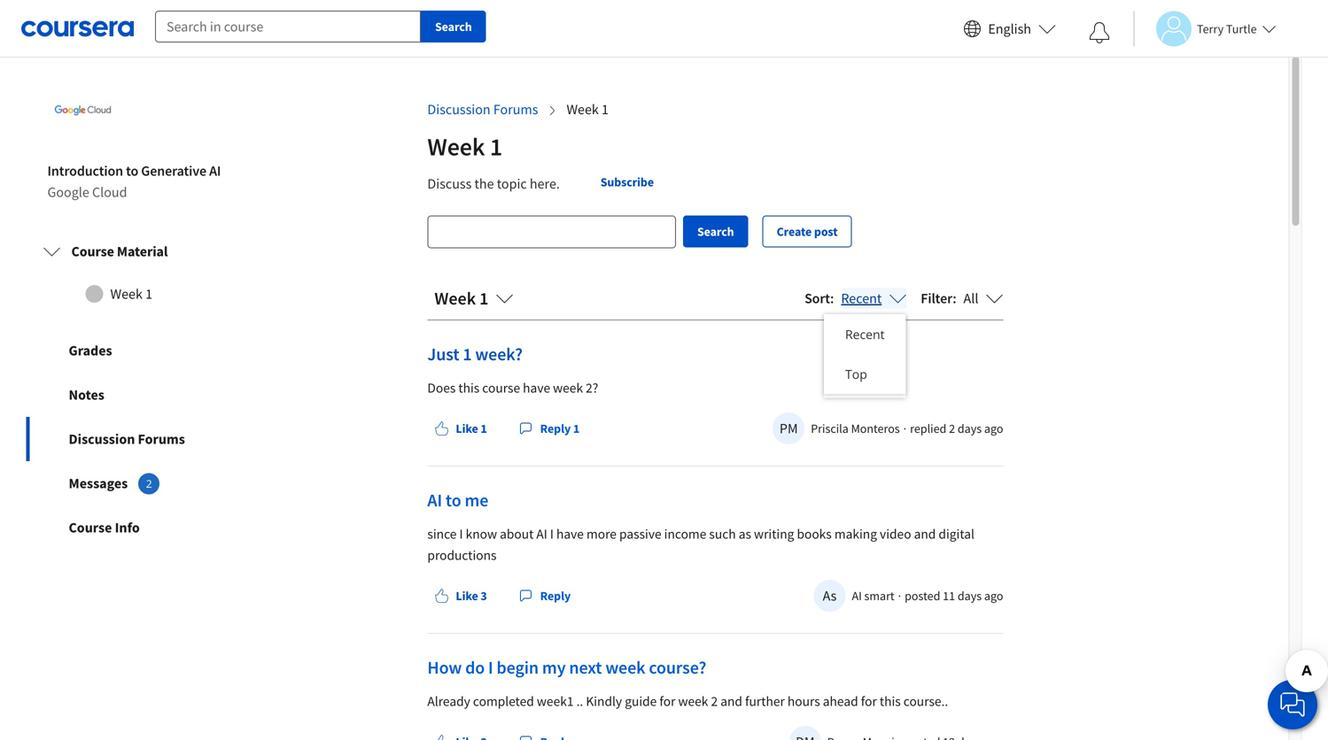 Task type: locate. For each thing, give the bounding box(es) containing it.
2 for from the left
[[861, 693, 877, 710]]

1 vertical spatial search button
[[683, 216, 748, 248]]

1 inside like 1 button
[[481, 421, 487, 437]]

this right 'does'
[[459, 380, 480, 396]]

chat with us image
[[1279, 691, 1307, 720]]

discussion forums link
[[428, 101, 538, 118], [26, 418, 281, 462]]

discussion forums link up messages
[[26, 418, 281, 462]]

kindly
[[586, 693, 622, 710]]

week left 2?
[[553, 380, 583, 396]]

and inside since i know about ai i have more passive income such as writing   books making video and digital productions
[[914, 526, 936, 543]]

1 for from the left
[[660, 693, 676, 710]]

0 vertical spatial recent
[[841, 290, 882, 307]]

and left further
[[721, 693, 743, 710]]

1 vertical spatial discussion
[[69, 431, 135, 449]]

course for course info
[[69, 519, 112, 537]]

1 like from the top
[[456, 421, 478, 437]]

days right replied
[[958, 421, 982, 437]]

0 horizontal spatial week
[[553, 380, 583, 396]]

my
[[542, 657, 566, 679]]

2 days from the top
[[958, 588, 982, 604]]

this
[[459, 380, 480, 396], [880, 693, 901, 710]]

1 down course
[[481, 421, 487, 437]]

1 vertical spatial and
[[721, 693, 743, 710]]

days
[[958, 421, 982, 437], [958, 588, 982, 604]]

like
[[456, 421, 478, 437], [456, 588, 478, 604]]

0 horizontal spatial search button
[[421, 11, 486, 43]]

course?
[[649, 657, 707, 679]]

0 vertical spatial thumbs up image
[[435, 422, 449, 436]]

to for ai
[[446, 490, 461, 512]]

forums
[[493, 101, 538, 118], [138, 431, 185, 449]]

to for introduction
[[126, 162, 138, 180]]

1 vertical spatial ago
[[984, 588, 1004, 604]]

all button
[[964, 288, 1004, 309]]

like left 3 at the left of page
[[456, 588, 478, 604]]

1 vertical spatial ·
[[898, 588, 901, 604]]

for right guide
[[660, 693, 676, 710]]

1 up just 1 week?
[[480, 287, 489, 310]]

2 right replied
[[949, 421, 955, 437]]

ai
[[209, 162, 221, 180], [428, 490, 442, 512], [536, 526, 547, 543], [852, 588, 862, 604]]

· left replied
[[904, 421, 907, 437]]

week down course?
[[678, 693, 708, 710]]

for right ahead
[[861, 693, 877, 710]]

0 horizontal spatial discussion forums link
[[26, 418, 281, 462]]

have inside since i know about ai i have more passive income such as writing   books making video and digital productions
[[557, 526, 584, 543]]

1 horizontal spatial to
[[446, 490, 461, 512]]

1 vertical spatial week
[[606, 657, 646, 679]]

week
[[553, 380, 583, 396], [606, 657, 646, 679], [678, 693, 708, 710]]

topic
[[497, 175, 527, 193]]

1 horizontal spatial ·
[[904, 421, 907, 437]]

to left the me
[[446, 490, 461, 512]]

recent up sort: recent menu item
[[841, 290, 882, 307]]

2 reply from the top
[[540, 588, 571, 604]]

0 vertical spatial ·
[[904, 421, 907, 437]]

week1
[[537, 693, 574, 710]]

thumbs up image
[[435, 422, 449, 436], [435, 735, 449, 741]]

0 vertical spatial course
[[71, 243, 114, 261]]

do
[[465, 657, 485, 679]]

·
[[904, 421, 907, 437], [898, 588, 901, 604]]

material
[[117, 243, 168, 261]]

show notifications image
[[1089, 22, 1110, 43]]

recent inside popup button
[[841, 290, 882, 307]]

ai to me
[[428, 490, 489, 512]]

2 thumbs up image from the top
[[435, 735, 449, 741]]

like 1 button
[[428, 413, 494, 445]]

1 vertical spatial search
[[697, 224, 734, 240]]

0 horizontal spatial i
[[459, 526, 463, 543]]

thumbs up image down already
[[435, 735, 449, 741]]

ai inside introduction to generative ai google cloud
[[209, 162, 221, 180]]

1 horizontal spatial 2
[[711, 693, 718, 710]]

0 horizontal spatial 2
[[146, 477, 152, 492]]

2 left further
[[711, 693, 718, 710]]

1 thumbs up image from the top
[[435, 422, 449, 436]]

top
[[845, 366, 867, 383]]

ai to me link
[[428, 490, 489, 512]]

2 vertical spatial week
[[678, 693, 708, 710]]

0 vertical spatial to
[[126, 162, 138, 180]]

1 horizontal spatial search button
[[683, 216, 748, 248]]

0 horizontal spatial for
[[660, 693, 676, 710]]

introduction to generative ai google cloud
[[47, 162, 221, 201]]

discussion forums down notes link
[[69, 431, 185, 449]]

since
[[428, 526, 457, 543]]

have right course
[[523, 380, 550, 396]]

week
[[567, 101, 599, 118], [428, 131, 485, 162], [110, 286, 143, 303], [435, 287, 476, 310]]

0 vertical spatial have
[[523, 380, 550, 396]]

i right do at the left bottom of page
[[488, 657, 493, 679]]

1 horizontal spatial forums
[[493, 101, 538, 118]]

week up guide
[[606, 657, 646, 679]]

course info link
[[26, 506, 281, 550]]

1 horizontal spatial have
[[557, 526, 584, 543]]

recent down recent popup button
[[845, 326, 885, 343]]

1 vertical spatial days
[[958, 588, 982, 604]]

ai right "about" in the bottom of the page
[[536, 526, 547, 543]]

for
[[660, 693, 676, 710], [861, 693, 877, 710]]

cloud
[[92, 184, 127, 201]]

0 vertical spatial discussion forums
[[428, 101, 538, 118]]

1 vertical spatial to
[[446, 490, 461, 512]]

the
[[475, 175, 494, 193]]

1 days from the top
[[958, 421, 982, 437]]

sort:
[[805, 290, 834, 307]]

0 horizontal spatial this
[[459, 380, 480, 396]]

1 vertical spatial like
[[456, 588, 478, 604]]

course
[[71, 243, 114, 261], [69, 519, 112, 537]]

2 vertical spatial 2
[[711, 693, 718, 710]]

0 vertical spatial like
[[456, 421, 478, 437]]

reply down does this course have week 2?
[[540, 421, 571, 437]]

0 horizontal spatial forums
[[138, 431, 185, 449]]

0 horizontal spatial discussion forums
[[69, 431, 185, 449]]

grades
[[69, 342, 112, 360]]

thumbs up image inside like 1 button
[[435, 422, 449, 436]]

1 horizontal spatial for
[[861, 693, 877, 710]]

hours
[[788, 693, 820, 710]]

coursera image
[[21, 14, 134, 43]]

forums down notes link
[[138, 431, 185, 449]]

reply
[[540, 421, 571, 437], [540, 588, 571, 604]]

i
[[459, 526, 463, 543], [550, 526, 554, 543], [488, 657, 493, 679]]

ago right 11
[[984, 588, 1004, 604]]

1 vertical spatial have
[[557, 526, 584, 543]]

1 vertical spatial course
[[69, 519, 112, 537]]

3
[[481, 588, 487, 604]]

0 horizontal spatial have
[[523, 380, 550, 396]]

discussion
[[428, 101, 491, 118], [69, 431, 135, 449]]

course inside dropdown button
[[71, 243, 114, 261]]

2 like from the top
[[456, 588, 478, 604]]

ai left "smart"
[[852, 588, 862, 604]]

1
[[602, 101, 609, 118], [490, 131, 503, 162], [145, 286, 152, 303], [480, 287, 489, 310], [463, 343, 472, 365], [481, 421, 487, 437], [573, 421, 580, 437]]

week 1 link
[[43, 277, 265, 312]]

have left more
[[557, 526, 584, 543]]

1 reply from the top
[[540, 421, 571, 437]]

1 vertical spatial this
[[880, 693, 901, 710]]

1 right just at the left
[[463, 343, 472, 365]]

reply for reply
[[540, 588, 571, 604]]

like down does this course have week 2?
[[456, 421, 478, 437]]

Search in course text field
[[155, 11, 421, 43]]

week?
[[475, 343, 523, 365]]

0 horizontal spatial ·
[[898, 588, 901, 604]]

thumbs up image left like 1
[[435, 422, 449, 436]]

1 down does this course have week 2?
[[573, 421, 580, 437]]

to inside introduction to generative ai google cloud
[[126, 162, 138, 180]]

and right 'video'
[[914, 526, 936, 543]]

sort: top menu item
[[824, 354, 906, 394]]

week down course material
[[110, 286, 143, 303]]

reply right 3 at the left of page
[[540, 588, 571, 604]]

1 up discuss the topic here.
[[490, 131, 503, 162]]

already
[[428, 693, 470, 710]]

0 horizontal spatial and
[[721, 693, 743, 710]]

have
[[523, 380, 550, 396], [557, 526, 584, 543]]

discussion up the discuss on the top of the page
[[428, 101, 491, 118]]

1 horizontal spatial week
[[606, 657, 646, 679]]

search for search in course text box
[[435, 19, 472, 35]]

1 horizontal spatial this
[[880, 693, 901, 710]]

1 horizontal spatial and
[[914, 526, 936, 543]]

11
[[943, 588, 955, 604]]

replied
[[910, 421, 947, 437]]

1 vertical spatial thumbs up image
[[435, 735, 449, 741]]

recent
[[841, 290, 882, 307], [845, 326, 885, 343]]

menu
[[824, 315, 906, 394]]

discussion forums link left "chevron right" icon
[[428, 101, 538, 118]]

notes link
[[26, 373, 281, 418]]

all
[[964, 290, 979, 307]]

1 horizontal spatial search
[[697, 224, 734, 240]]

smart
[[865, 588, 895, 604]]

1 ago from the top
[[984, 421, 1004, 437]]

to
[[126, 162, 138, 180], [446, 490, 461, 512]]

1 horizontal spatial discussion
[[428, 101, 491, 118]]

· right "smart"
[[898, 588, 901, 604]]

course left info
[[69, 519, 112, 537]]

week 1 up just 1 week?
[[435, 287, 489, 310]]

pm
[[780, 420, 798, 438]]

as
[[823, 587, 837, 605]]

ago right replied
[[984, 421, 1004, 437]]

to up cloud
[[126, 162, 138, 180]]

i right "about" in the bottom of the page
[[550, 526, 554, 543]]

0 horizontal spatial search
[[435, 19, 472, 35]]

1 vertical spatial recent
[[845, 326, 885, 343]]

0 vertical spatial search
[[435, 19, 472, 35]]

search
[[435, 19, 472, 35], [697, 224, 734, 240]]

this left course..
[[880, 693, 901, 710]]

1 horizontal spatial discussion forums link
[[428, 101, 538, 118]]

posted
[[905, 588, 941, 604]]

2?
[[586, 380, 598, 396]]

thumbs up image
[[435, 589, 449, 603]]

terry
[[1197, 21, 1224, 37]]

discussion forums left "chevron right" icon
[[428, 101, 538, 118]]

reply inside reply 1 link
[[540, 421, 571, 437]]

discussion forums
[[428, 101, 538, 118], [69, 431, 185, 449]]

week 1
[[567, 101, 609, 118], [428, 131, 503, 162], [110, 286, 152, 303], [435, 287, 489, 310]]

0 vertical spatial reply
[[540, 421, 571, 437]]

reply 1 link
[[512, 413, 587, 445]]

1 vertical spatial reply
[[540, 588, 571, 604]]

1 down course material dropdown button
[[145, 286, 152, 303]]

ai right generative
[[209, 162, 221, 180]]

2 up the course info link
[[146, 477, 152, 492]]

more
[[587, 526, 617, 543]]

2
[[949, 421, 955, 437], [146, 477, 152, 492], [711, 693, 718, 710]]

0 horizontal spatial to
[[126, 162, 138, 180]]

me
[[465, 490, 489, 512]]

and
[[914, 526, 936, 543], [721, 693, 743, 710]]

ai inside since i know about ai i have more passive income such as writing   books making video and digital productions
[[536, 526, 547, 543]]

0 vertical spatial search button
[[421, 11, 486, 43]]

0 vertical spatial and
[[914, 526, 936, 543]]

days right 11
[[958, 588, 982, 604]]

0 vertical spatial days
[[958, 421, 982, 437]]

0 vertical spatial this
[[459, 380, 480, 396]]

like for 1
[[456, 421, 478, 437]]

reply inside reply link
[[540, 588, 571, 604]]

0 vertical spatial ago
[[984, 421, 1004, 437]]

i right since at bottom
[[459, 526, 463, 543]]

2 horizontal spatial week
[[678, 693, 708, 710]]

subscribe button
[[574, 166, 680, 198]]

productions
[[428, 547, 497, 564]]

0 vertical spatial forums
[[493, 101, 538, 118]]

2 ago from the top
[[984, 588, 1004, 604]]

messages
[[69, 475, 128, 493]]

how do i begin my next week course? link
[[428, 657, 707, 679]]

1 vertical spatial discussion forums
[[69, 431, 185, 449]]

course material button
[[29, 227, 279, 277]]

discussion up messages
[[69, 431, 135, 449]]

forums left "chevron right" icon
[[493, 101, 538, 118]]

reply 1
[[540, 421, 580, 437]]

2 horizontal spatial 2
[[949, 421, 955, 437]]

week 1 right "chevron right" icon
[[567, 101, 609, 118]]

course left material
[[71, 243, 114, 261]]



Task type: describe. For each thing, give the bounding box(es) containing it.
next
[[569, 657, 602, 679]]

info
[[115, 519, 140, 537]]

like 3
[[456, 588, 487, 604]]

week 1 down material
[[110, 286, 152, 303]]

already completed week1 .. kindly guide for week 2 and further hours ahead for this course..
[[428, 693, 948, 710]]

help center image
[[1282, 695, 1304, 716]]

english
[[988, 20, 1032, 38]]

0 vertical spatial discussion forums link
[[428, 101, 538, 118]]

how
[[428, 657, 462, 679]]

here.
[[530, 175, 560, 193]]

· for just 1 week?
[[904, 421, 907, 437]]

2 horizontal spatial i
[[550, 526, 554, 543]]

course material
[[71, 243, 168, 261]]

introduction
[[47, 162, 123, 180]]

course info
[[69, 519, 140, 537]]

just 1 week?
[[428, 343, 523, 365]]

1 right "chevron right" icon
[[602, 101, 609, 118]]

know
[[466, 526, 497, 543]]

ago for week?
[[984, 421, 1004, 437]]

course
[[482, 380, 520, 396]]

1 horizontal spatial discussion forums
[[428, 101, 538, 118]]

just 1 week? link
[[428, 343, 523, 365]]

0 vertical spatial 2
[[949, 421, 955, 437]]

books
[[797, 526, 832, 543]]

about
[[500, 526, 534, 543]]

0 vertical spatial discussion
[[428, 101, 491, 118]]

ai smart
[[852, 588, 895, 604]]

turtle
[[1226, 21, 1257, 37]]

passive
[[619, 526, 662, 543]]

course..
[[904, 693, 948, 710]]

recent inside menu item
[[845, 326, 885, 343]]

subscribe
[[601, 174, 654, 190]]

google
[[47, 184, 89, 201]]

completed
[[473, 693, 534, 710]]

reply for reply 1
[[540, 421, 571, 437]]

· for ai to me
[[898, 588, 901, 604]]

1 inside reply 1 link
[[573, 421, 580, 437]]

guide
[[625, 693, 657, 710]]

filter:
[[921, 290, 957, 307]]

ago for me
[[984, 588, 1004, 604]]

..
[[577, 693, 583, 710]]

1 vertical spatial discussion forums link
[[26, 418, 281, 462]]

0 vertical spatial week
[[553, 380, 583, 396]]

1 vertical spatial forums
[[138, 431, 185, 449]]

week inside week 1 link
[[110, 286, 143, 303]]

search button for search in course text box
[[421, 11, 486, 43]]

1 inside week 1 link
[[145, 286, 152, 303]]

google cloud image
[[47, 75, 118, 146]]

notes
[[69, 387, 104, 404]]

discuss
[[428, 175, 472, 193]]

priscila monteros
[[811, 421, 900, 437]]

Search Input field
[[428, 217, 675, 248]]

week up just at the left
[[435, 287, 476, 310]]

grades link
[[26, 329, 281, 373]]

search button for 'search input' field at top
[[683, 216, 748, 248]]

writing
[[754, 526, 794, 543]]

terry turtle button
[[1133, 11, 1277, 47]]

since i know about ai i have more passive income such as writing   books making video and digital productions
[[428, 526, 975, 564]]

week 1 up the discuss on the top of the page
[[428, 131, 503, 162]]

reply link
[[512, 580, 578, 612]]

ahead
[[823, 693, 858, 710]]

digital
[[939, 526, 975, 543]]

week up the discuss on the top of the page
[[428, 131, 485, 162]]

further
[[745, 693, 785, 710]]

create
[[777, 224, 812, 240]]

terry turtle
[[1197, 21, 1257, 37]]

post
[[814, 224, 838, 240]]

1 horizontal spatial i
[[488, 657, 493, 679]]

menu containing recent
[[824, 315, 906, 394]]

video
[[880, 526, 911, 543]]

like 1
[[456, 421, 487, 437]]

english button
[[956, 0, 1063, 58]]

recent button
[[841, 288, 907, 309]]

does this course have week 2?
[[428, 380, 598, 396]]

how do i begin my next week course?
[[428, 657, 707, 679]]

1 vertical spatial 2
[[146, 477, 152, 492]]

like for to
[[456, 588, 478, 604]]

days for ai to me
[[958, 588, 982, 604]]

such
[[709, 526, 736, 543]]

week right "chevron right" icon
[[567, 101, 599, 118]]

days for just 1 week?
[[958, 421, 982, 437]]

ai up since at bottom
[[428, 490, 442, 512]]

sort: recent menu item
[[824, 315, 906, 354]]

0 horizontal spatial discussion
[[69, 431, 135, 449]]

· replied 2 days ago
[[904, 421, 1004, 437]]

just
[[428, 343, 459, 365]]

like 3 button
[[428, 580, 494, 612]]

search for 'search input' field at top
[[697, 224, 734, 240]]

income
[[664, 526, 707, 543]]

· posted 11 days ago
[[898, 588, 1004, 604]]

week 1 button
[[435, 287, 513, 310]]

begin
[[497, 657, 539, 679]]

generative
[[141, 162, 206, 180]]

chevron right image
[[545, 104, 560, 118]]

does
[[428, 380, 456, 396]]

discuss the topic here.
[[428, 175, 560, 193]]

create post
[[777, 224, 838, 240]]

priscila
[[811, 421, 849, 437]]

course for course material
[[71, 243, 114, 261]]

making
[[835, 526, 877, 543]]

monteros
[[851, 421, 900, 437]]



Task type: vqa. For each thing, say whether or not it's contained in the screenshot.
material
yes



